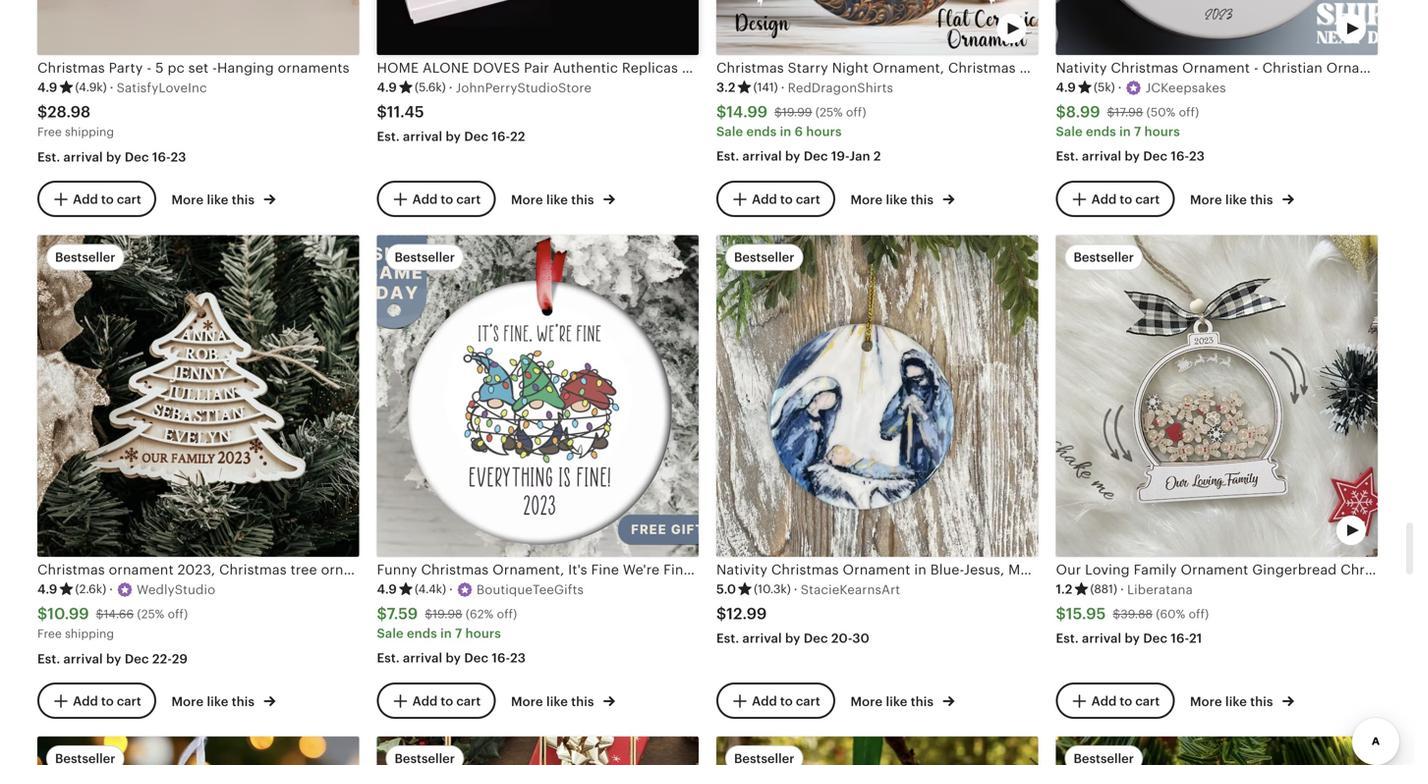Task type: describe. For each thing, give the bounding box(es) containing it.
pc
[[168, 60, 185, 76]]

est. arrival by dec 22-29
[[37, 652, 188, 667]]

product video element for personalized ornament, photo ornament, custom ornament, christmas ornaments, just married ceramic engagement ornament first christmas gifts
[[1056, 738, 1378, 766]]

to for (141)
[[781, 192, 793, 207]]

more like this for (2.6k)
[[172, 695, 258, 710]]

free inside $ 28.98 free shipping
[[37, 125, 62, 139]]

29
[[172, 652, 188, 667]]

$ 14.99 $ 19.99 (25% off) sale ends in 6 hours est. arrival by dec 19-jan 2
[[717, 103, 882, 164]]

(881)
[[1091, 583, 1118, 596]]

like for (141)
[[886, 193, 908, 208]]

more for (5.6k)
[[511, 193, 543, 208]]

4.9 up 11.45
[[377, 80, 397, 95]]

$ 12.99 est. arrival by dec 20-30
[[717, 606, 870, 646]]

est. inside $ 12.99 est. arrival by dec 20-30
[[717, 632, 740, 646]]

$ 11.45 est. arrival by dec 16-22
[[377, 103, 526, 144]]

by inside the $ 11.45 est. arrival by dec 16-22
[[446, 129, 461, 144]]

arrival inside $ 7.59 $ 19.98 (62% off) sale ends in 7 hours est. arrival by dec 16-23
[[403, 651, 443, 666]]

(5k)
[[1094, 81, 1116, 94]]

more like this for (141)
[[851, 193, 937, 208]]

ornaments
[[278, 60, 350, 76]]

more like this link for (10.3k)
[[851, 691, 955, 712]]

off) for 10.99
[[168, 608, 188, 621]]

more like this for (5.6k)
[[511, 193, 598, 208]]

more like this for (881)
[[1191, 695, 1277, 710]]

· for (141)
[[781, 80, 785, 95]]

more like this link for (2.6k)
[[172, 691, 276, 712]]

16- inside $ 7.59 $ 19.98 (62% off) sale ends in 7 hours est. arrival by dec 16-23
[[492, 651, 510, 666]]

like for (4.9k)
[[207, 193, 229, 208]]

(2.6k)
[[75, 583, 106, 596]]

more like this for (10.3k)
[[851, 695, 937, 710]]

add to cart button for (4.9k)
[[37, 181, 156, 218]]

19.98
[[433, 608, 463, 621]]

est. arrival by dec 16-23
[[37, 150, 186, 165]]

like for (10.3k)
[[886, 695, 908, 710]]

dec inside $ 7.59 $ 19.98 (62% off) sale ends in 7 hours est. arrival by dec 16-23
[[464, 651, 489, 666]]

10.99
[[47, 606, 89, 623]]

this for (4.4k)
[[572, 695, 594, 710]]

to for (10.3k)
[[781, 695, 793, 709]]

to for (2.6k)
[[101, 695, 114, 709]]

(50%
[[1147, 106, 1176, 119]]

add for (10.3k)
[[752, 695, 777, 709]]

cart for (5.6k)
[[457, 192, 481, 207]]

more for (5k)
[[1191, 193, 1223, 208]]

more for (2.6k)
[[172, 695, 204, 710]]

christmas party - 5 pc set -hanging ornaments image
[[37, 0, 359, 55]]

by inside $ 8.99 $ 17.98 (50% off) sale ends in 7 hours est. arrival by dec 16-23
[[1125, 149, 1141, 164]]

more like this link for (5.6k)
[[511, 189, 615, 209]]

19.99
[[783, 106, 813, 119]]

add to cart button for (5.6k)
[[377, 181, 496, 218]]

more like this for (4.4k)
[[511, 695, 598, 710]]

more like this link for (4.9k)
[[172, 189, 276, 209]]

nativity christmas ornament - christian ornament ch
[[1056, 60, 1416, 76]]

sale for 8.99
[[1056, 124, 1083, 139]]

$ 28.98 free shipping
[[37, 103, 114, 139]]

more like this for (5k)
[[1191, 193, 1277, 208]]

cart for (4.4k)
[[457, 695, 481, 709]]

14.99
[[727, 103, 768, 121]]

(4.9k)
[[75, 81, 107, 94]]

to for (881)
[[1120, 695, 1133, 709]]

shipping inside $ 28.98 free shipping
[[65, 125, 114, 139]]

$ inside $ 28.98 free shipping
[[37, 103, 47, 121]]

hours for 7.59
[[466, 627, 501, 642]]

2
[[874, 149, 882, 164]]

(4.4k)
[[415, 583, 446, 596]]

like for (4.4k)
[[547, 695, 568, 710]]

add to cart button for (2.6k)
[[37, 683, 156, 720]]

bestseller for free shipping
[[55, 250, 115, 265]]

ends for 14.99
[[747, 124, 777, 139]]

add for (141)
[[752, 192, 777, 207]]

cart for (10.3k)
[[796, 695, 821, 709]]

7 for 7.59
[[455, 627, 463, 642]]

3.2
[[717, 80, 736, 95]]

· for (4.4k)
[[449, 583, 453, 597]]

arrival down $ 28.98 free shipping
[[63, 150, 103, 165]]

add to cart for (10.3k)
[[752, 695, 821, 709]]

16- inside the $ 11.45 est. arrival by dec 16-22
[[492, 129, 510, 144]]

4 bestseller from the left
[[1074, 250, 1135, 265]]

arrival inside $ 12.99 est. arrival by dec 20-30
[[743, 632, 782, 646]]

nativity christmas ornament - christian ornament christmas gift #239 image
[[1056, 0, 1378, 55]]

off) inside $ 15.95 $ 39.88 (60% off)
[[1189, 608, 1210, 621]]

off) for 8.99
[[1180, 106, 1200, 119]]

(25% for 14.99
[[816, 106, 843, 119]]

product video element for nativity christmas ornament - christian ornament christmas gift #239 image
[[1056, 0, 1378, 55]]

bestseller for est. arrival by
[[734, 250, 795, 265]]

add for (881)
[[1092, 695, 1117, 709]]

to for (4.4k)
[[441, 695, 453, 709]]

dec inside the $ 11.45 est. arrival by dec 16-22
[[464, 129, 489, 144]]

by down $ 28.98 free shipping
[[106, 150, 121, 165]]

30
[[853, 632, 870, 646]]

arrival inside the $ 11.45 est. arrival by dec 16-22
[[403, 129, 443, 144]]

· for (5.6k)
[[449, 80, 453, 95]]

4.9 for 28.98
[[37, 80, 57, 95]]

(5.6k)
[[415, 81, 446, 94]]

like for (2.6k)
[[207, 695, 229, 710]]

ch
[[1399, 60, 1416, 76]]

21
[[1190, 632, 1203, 646]]

· for (10.3k)
[[794, 583, 798, 597]]

$ inside the $ 11.45 est. arrival by dec 16-22
[[377, 103, 387, 121]]

dec down (60% at the right bottom of the page
[[1144, 632, 1168, 646]]

egyptian blown glass ornament- multi colors/red/blue/purple/gold/green flower burst image
[[717, 738, 1039, 766]]

shipping inside $ 10.99 $ 14.66 (25% off) free shipping
[[65, 628, 114, 641]]

add to cart for (4.4k)
[[413, 695, 481, 709]]

off) for 14.99
[[847, 106, 867, 119]]

(60%
[[1157, 608, 1186, 621]]

set
[[188, 60, 209, 76]]

more for (4.4k)
[[511, 695, 543, 710]]

39.88
[[1121, 608, 1153, 621]]

20-
[[832, 632, 853, 646]]

personalized ornament, photo ornament, custom ornament, christmas ornaments, just married ceramic engagement ornament first christmas gifts image
[[1056, 738, 1378, 766]]

by down "39.88"
[[1125, 632, 1141, 646]]

more like this link for (881)
[[1191, 691, 1295, 712]]

est. down 10.99
[[37, 652, 60, 667]]

2 - from the left
[[212, 60, 217, 76]]

1 ornament from the left
[[1183, 60, 1251, 76]]

add to cart for (2.6k)
[[73, 695, 141, 709]]

7 for 8.99
[[1135, 124, 1142, 139]]

$ inside $ 12.99 est. arrival by dec 20-30
[[717, 606, 727, 623]]

by down $ 10.99 $ 14.66 (25% off) free shipping
[[106, 652, 121, 667]]



Task type: vqa. For each thing, say whether or not it's contained in the screenshot.
30
yes



Task type: locate. For each thing, give the bounding box(es) containing it.
more like this link for (141)
[[851, 189, 955, 209]]

add down $ 14.99 $ 19.99 (25% off) sale ends in 6 hours est. arrival by dec 19-jan 2
[[752, 192, 777, 207]]

0 horizontal spatial 23
[[171, 150, 186, 165]]

this for (141)
[[911, 193, 934, 208]]

ends down the 7.59
[[407, 627, 437, 642]]

·
[[110, 80, 114, 95], [449, 80, 453, 95], [781, 80, 785, 95], [1119, 80, 1122, 95], [109, 583, 113, 597], [449, 583, 453, 597], [794, 583, 798, 597], [1121, 583, 1125, 597]]

sale inside $ 14.99 $ 19.99 (25% off) sale ends in 6 hours est. arrival by dec 19-jan 2
[[717, 124, 744, 139]]

by down "17.98"
[[1125, 149, 1141, 164]]

est. inside $ 8.99 $ 17.98 (50% off) sale ends in 7 hours est. arrival by dec 16-23
[[1056, 149, 1079, 164]]

ends
[[747, 124, 777, 139], [1086, 124, 1117, 139], [407, 627, 437, 642]]

4.9
[[37, 80, 57, 95], [377, 80, 397, 95], [1056, 80, 1077, 95], [37, 583, 57, 597], [377, 583, 397, 597]]

ends inside $ 14.99 $ 19.99 (25% off) sale ends in 6 hours est. arrival by dec 19-jan 2
[[747, 124, 777, 139]]

this for (4.9k)
[[232, 193, 255, 208]]

more for (10.3k)
[[851, 695, 883, 710]]

(10.3k)
[[754, 583, 791, 596]]

add to cart for (4.9k)
[[73, 192, 141, 207]]

0 vertical spatial (25%
[[816, 106, 843, 119]]

christmas starry night ornament, christmas decoration, ceramic ornament, christmas ornament, christmas gift,flat round ornament image
[[717, 0, 1039, 55]]

hours for 8.99
[[1145, 124, 1181, 139]]

(25% right 14.66
[[137, 608, 164, 621]]

1 vertical spatial 7
[[455, 627, 463, 642]]

custom name christmas wood ornament, personalized christmas wood ornaments with laser cut names, christmas tree decor, matching family gifts image
[[377, 738, 699, 766]]

nativity
[[1056, 60, 1108, 76]]

3 - from the left
[[1254, 60, 1259, 76]]

17.98
[[1115, 106, 1144, 119]]

add to cart down est. arrival by dec 16-23
[[73, 192, 141, 207]]

christmas up the (4.9k) at the left top of page
[[37, 60, 105, 76]]

this for (10.3k)
[[911, 695, 934, 710]]

· right the (4.9k) at the left top of page
[[110, 80, 114, 95]]

1.2
[[1056, 583, 1073, 597]]

in for 7.59
[[441, 627, 452, 642]]

sale down the 7.59
[[377, 627, 404, 642]]

0 vertical spatial shipping
[[65, 125, 114, 139]]

0 vertical spatial free
[[37, 125, 62, 139]]

sale inside $ 8.99 $ 17.98 (50% off) sale ends in 7 hours est. arrival by dec 16-23
[[1056, 124, 1083, 139]]

16- inside $ 8.99 $ 17.98 (50% off) sale ends in 7 hours est. arrival by dec 16-23
[[1171, 149, 1190, 164]]

sale inside $ 7.59 $ 19.98 (62% off) sale ends in 7 hours est. arrival by dec 16-23
[[377, 627, 404, 642]]

dec left 22
[[464, 129, 489, 144]]

christmas party - 5 pc set -hanging ornaments
[[37, 60, 350, 76]]

23 down pc
[[171, 150, 186, 165]]

add down est. arrival by dec 22-29
[[73, 695, 98, 709]]

1 christmas from the left
[[37, 60, 105, 76]]

to down $ 14.99 $ 19.99 (25% off) sale ends in 6 hours est. arrival by dec 19-jan 2
[[781, 192, 793, 207]]

shipping
[[65, 125, 114, 139], [65, 628, 114, 641]]

bestseller
[[55, 250, 115, 265], [395, 250, 455, 265], [734, 250, 795, 265], [1074, 250, 1135, 265]]

22
[[510, 129, 526, 144]]

1 horizontal spatial 23
[[510, 651, 526, 666]]

product video element for our loving family ornament gingerbread christmas, 4d gingerbread family member with name, custom family christmas gift, family ornament 2023 image
[[1056, 235, 1378, 557]]

1 horizontal spatial ends
[[747, 124, 777, 139]]

1 vertical spatial free
[[37, 628, 62, 641]]

like for (5.6k)
[[547, 193, 568, 208]]

to down $ 7.59 $ 19.98 (62% off) sale ends in 7 hours est. arrival by dec 16-23
[[441, 695, 453, 709]]

0 horizontal spatial ends
[[407, 627, 437, 642]]

2 bestseller from the left
[[395, 250, 455, 265]]

-
[[147, 60, 152, 76], [212, 60, 217, 76], [1254, 60, 1259, 76]]

to for (4.9k)
[[101, 192, 114, 207]]

product video element
[[717, 0, 1039, 55], [1056, 0, 1378, 55], [1056, 235, 1378, 557], [37, 738, 359, 766], [717, 738, 1039, 766], [1056, 738, 1378, 766]]

free down 28.98
[[37, 125, 62, 139]]

shipping down 28.98
[[65, 125, 114, 139]]

add to cart down est. arrival by dec 22-29
[[73, 695, 141, 709]]

23 inside $ 8.99 $ 17.98 (50% off) sale ends in 7 hours est. arrival by dec 16-23
[[1190, 149, 1205, 164]]

add to cart button down est. arrival by dec 16-21
[[1056, 683, 1175, 720]]

dec left 20-
[[804, 632, 829, 646]]

2 shipping from the top
[[65, 628, 114, 641]]

$
[[37, 103, 47, 121], [377, 103, 387, 121], [717, 103, 727, 121], [1056, 103, 1067, 121], [775, 106, 783, 119], [1108, 106, 1115, 119], [37, 606, 47, 623], [377, 606, 387, 623], [717, 606, 727, 623], [1056, 606, 1067, 623], [96, 608, 104, 621], [425, 608, 433, 621], [1113, 608, 1121, 621]]

add
[[73, 192, 98, 207], [413, 192, 438, 207], [752, 192, 777, 207], [1092, 192, 1117, 207], [73, 695, 98, 709], [413, 695, 438, 709], [752, 695, 777, 709], [1092, 695, 1117, 709]]

23 down nativity christmas ornament - christian ornament ch
[[1190, 149, 1205, 164]]

in inside $ 14.99 $ 19.99 (25% off) sale ends in 6 hours est. arrival by dec 19-jan 2
[[780, 124, 792, 139]]

christmas ornament 2023, christmas tree ornaments, family christmas ornaments, christmas ornaments handmade,  family christmas ornament image
[[37, 235, 359, 557]]

ends down 8.99
[[1086, 124, 1117, 139]]

dec left '22-'
[[125, 652, 149, 667]]

$ inside $ 15.95 $ 39.88 (60% off)
[[1113, 608, 1121, 621]]

arrival down $ 10.99 $ 14.66 (25% off) free shipping
[[63, 652, 103, 667]]

cart down $ 7.59 $ 19.98 (62% off) sale ends in 7 hours est. arrival by dec 16-23
[[457, 695, 481, 709]]

cookie jar family ornament / christmas cookie family in a jar of 2-3-4-5-6 / family ornament image
[[37, 738, 359, 766]]

cart down $ 8.99 $ 17.98 (50% off) sale ends in 7 hours est. arrival by dec 16-23
[[1136, 192, 1160, 207]]

· right (5.6k)
[[449, 80, 453, 95]]

add down est. arrival by dec 16-21
[[1092, 695, 1117, 709]]

- left 5
[[147, 60, 152, 76]]

0 horizontal spatial ornament
[[1183, 60, 1251, 76]]

2 horizontal spatial hours
[[1145, 124, 1181, 139]]

by inside $ 12.99 est. arrival by dec 20-30
[[786, 632, 801, 646]]

off)
[[847, 106, 867, 119], [1180, 106, 1200, 119], [168, 608, 188, 621], [497, 608, 517, 621], [1189, 608, 1210, 621]]

more like this link
[[172, 189, 276, 209], [511, 189, 615, 209], [851, 189, 955, 209], [1191, 189, 1295, 209], [172, 691, 276, 712], [511, 691, 615, 712], [851, 691, 955, 712], [1191, 691, 1295, 712]]

by down (5.6k)
[[446, 129, 461, 144]]

4.9 up 10.99
[[37, 583, 57, 597]]

to for (5k)
[[1120, 192, 1133, 207]]

ends for 8.99
[[1086, 124, 1117, 139]]

ends inside $ 7.59 $ 19.98 (62% off) sale ends in 7 hours est. arrival by dec 16-23
[[407, 627, 437, 642]]

add to cart button down $ 14.99 $ 19.99 (25% off) sale ends in 6 hours est. arrival by dec 19-jan 2
[[717, 181, 836, 218]]

7.59
[[387, 606, 418, 623]]

2 horizontal spatial in
[[1120, 124, 1132, 139]]

4.9 for 8.99
[[1056, 80, 1077, 95]]

0 vertical spatial 7
[[1135, 124, 1142, 139]]

est. inside $ 14.99 $ 19.99 (25% off) sale ends in 6 hours est. arrival by dec 19-jan 2
[[717, 149, 740, 164]]

cart for (5k)
[[1136, 192, 1160, 207]]

est. down the 15.95
[[1056, 632, 1079, 646]]

add down est. arrival by dec 16-23
[[73, 192, 98, 207]]

(141)
[[754, 81, 778, 94]]

add to cart for (141)
[[752, 192, 821, 207]]

in
[[780, 124, 792, 139], [1120, 124, 1132, 139], [441, 627, 452, 642]]

off) up 21
[[1189, 608, 1210, 621]]

est. inside the $ 11.45 est. arrival by dec 16-22
[[377, 129, 400, 144]]

5
[[155, 60, 164, 76]]

dec inside $ 14.99 $ 19.99 (25% off) sale ends in 6 hours est. arrival by dec 19-jan 2
[[804, 149, 829, 164]]

· right (141)
[[781, 80, 785, 95]]

by inside $ 14.99 $ 19.99 (25% off) sale ends in 6 hours est. arrival by dec 19-jan 2
[[786, 149, 801, 164]]

$ 10.99 $ 14.66 (25% off) free shipping
[[37, 606, 188, 641]]

2 horizontal spatial ends
[[1086, 124, 1117, 139]]

off) up jan
[[847, 106, 867, 119]]

23
[[1190, 149, 1205, 164], [171, 150, 186, 165], [510, 651, 526, 666]]

party
[[109, 60, 143, 76]]

in inside $ 8.99 $ 17.98 (50% off) sale ends in 7 hours est. arrival by dec 16-23
[[1120, 124, 1132, 139]]

est. down $ 28.98 free shipping
[[37, 150, 60, 165]]

arrival down 14.99
[[743, 149, 782, 164]]

this for (5.6k)
[[572, 193, 594, 208]]

· right (4.4k) at left bottom
[[449, 583, 453, 597]]

off) inside $ 14.99 $ 19.99 (25% off) sale ends in 6 hours est. arrival by dec 19-jan 2
[[847, 106, 867, 119]]

7 down 19.98
[[455, 627, 463, 642]]

ornament
[[1183, 60, 1251, 76], [1327, 60, 1395, 76]]

add for (4.9k)
[[73, 192, 98, 207]]

nativity christmas ornament in blue-jesus, mary, joseph, tree trimming, holiday gift, religious ornament, meaningful christmas gift image
[[717, 235, 1039, 557]]

product video element for egyptian blown glass ornament- multi colors/red/blue/purple/gold/green flower burst image at the bottom
[[717, 738, 1039, 766]]

dec left the 19-
[[804, 149, 829, 164]]

more
[[172, 193, 204, 208], [511, 193, 543, 208], [851, 193, 883, 208], [1191, 193, 1223, 208], [172, 695, 204, 710], [511, 695, 543, 710], [851, 695, 883, 710], [1191, 695, 1223, 710]]

add down $ 12.99 est. arrival by dec 20-30
[[752, 695, 777, 709]]

dec
[[464, 129, 489, 144], [804, 149, 829, 164], [1144, 149, 1168, 164], [125, 150, 149, 165], [804, 632, 829, 646], [1144, 632, 1168, 646], [464, 651, 489, 666], [125, 652, 149, 667]]

0 horizontal spatial (25%
[[137, 608, 164, 621]]

to down est. arrival by dec 22-29
[[101, 695, 114, 709]]

christmas
[[37, 60, 105, 76], [1111, 60, 1179, 76]]

(25% for 10.99
[[137, 608, 164, 621]]

off) right (62%
[[497, 608, 517, 621]]

add to cart
[[73, 192, 141, 207], [413, 192, 481, 207], [752, 192, 821, 207], [1092, 192, 1160, 207], [73, 695, 141, 709], [413, 695, 481, 709], [752, 695, 821, 709], [1092, 695, 1160, 709]]

add down $ 8.99 $ 17.98 (50% off) sale ends in 7 hours est. arrival by dec 16-23
[[1092, 192, 1117, 207]]

1 vertical spatial (25%
[[137, 608, 164, 621]]

add to cart for (5k)
[[1092, 192, 1160, 207]]

funny christmas ornament, it's fine we're fine everything is fine ornament, gnomes ornament, 2023 custom christmas ornament, (or-46 fine) image
[[377, 235, 699, 557]]

hours for 14.99
[[807, 124, 842, 139]]

like for (881)
[[1226, 695, 1248, 710]]

4.9 down nativity
[[1056, 80, 1077, 95]]

7
[[1135, 124, 1142, 139], [455, 627, 463, 642]]

· right "(5k)"
[[1119, 80, 1122, 95]]

1 horizontal spatial christmas
[[1111, 60, 1179, 76]]

3 bestseller from the left
[[734, 250, 795, 265]]

6
[[795, 124, 803, 139]]

0 horizontal spatial 7
[[455, 627, 463, 642]]

14.66
[[104, 608, 134, 621]]

$ 8.99 $ 17.98 (50% off) sale ends in 7 hours est. arrival by dec 16-23
[[1056, 103, 1205, 164]]

add for (5.6k)
[[413, 192, 438, 207]]

cart for (2.6k)
[[117, 695, 141, 709]]

arrival
[[403, 129, 443, 144], [743, 149, 782, 164], [1083, 149, 1122, 164], [63, 150, 103, 165], [743, 632, 782, 646], [1083, 632, 1122, 646], [403, 651, 443, 666], [63, 652, 103, 667]]

in for 14.99
[[780, 124, 792, 139]]

16-
[[492, 129, 510, 144], [1171, 149, 1190, 164], [152, 150, 171, 165], [1171, 632, 1190, 646], [492, 651, 510, 666]]

15.95
[[1067, 606, 1107, 623]]

ornament left the ch
[[1327, 60, 1395, 76]]

sale
[[717, 124, 744, 139], [1056, 124, 1083, 139], [377, 627, 404, 642]]

jan
[[850, 149, 871, 164]]

home alone doves pair authentic replicas by john perry who made them for the movie. gift boxed. image
[[377, 0, 699, 55]]

12.99
[[727, 606, 767, 623]]

ends down 14.99
[[747, 124, 777, 139]]

add to cart button down $ 8.99 $ 17.98 (50% off) sale ends in 7 hours est. arrival by dec 16-23
[[1056, 181, 1175, 218]]

to for (5.6k)
[[441, 192, 453, 207]]

cart down est. arrival by dec 16-21
[[1136, 695, 1160, 709]]

dec inside $ 8.99 $ 17.98 (50% off) sale ends in 7 hours est. arrival by dec 16-23
[[1144, 149, 1168, 164]]

to down est. arrival by dec 16-23
[[101, 192, 114, 207]]

(62%
[[466, 608, 494, 621]]

cart down $ 12.99 est. arrival by dec 20-30
[[796, 695, 821, 709]]

(25% right 19.99
[[816, 106, 843, 119]]

cart
[[117, 192, 141, 207], [457, 192, 481, 207], [796, 192, 821, 207], [1136, 192, 1160, 207], [117, 695, 141, 709], [457, 695, 481, 709], [796, 695, 821, 709], [1136, 695, 1160, 709]]

19-
[[832, 149, 850, 164]]

est. inside $ 7.59 $ 19.98 (62% off) sale ends in 7 hours est. arrival by dec 16-23
[[377, 651, 400, 666]]

· for (2.6k)
[[109, 583, 113, 597]]

cart for (881)
[[1136, 695, 1160, 709]]

more like this link for (5k)
[[1191, 189, 1295, 209]]

1 horizontal spatial -
[[212, 60, 217, 76]]

4.9 for 10.99
[[37, 583, 57, 597]]

add to cart down $ 7.59 $ 19.98 (62% off) sale ends in 7 hours est. arrival by dec 16-23
[[413, 695, 481, 709]]

by
[[446, 129, 461, 144], [786, 149, 801, 164], [1125, 149, 1141, 164], [106, 150, 121, 165], [786, 632, 801, 646], [1125, 632, 1141, 646], [446, 651, 461, 666], [106, 652, 121, 667]]

add for (4.4k)
[[413, 695, 438, 709]]

cart down the $ 11.45 est. arrival by dec 16-22
[[457, 192, 481, 207]]

sale for 7.59
[[377, 627, 404, 642]]

1 horizontal spatial in
[[780, 124, 792, 139]]

add down the $ 11.45 est. arrival by dec 16-22
[[413, 192, 438, 207]]

1 bestseller from the left
[[55, 250, 115, 265]]

christian
[[1263, 60, 1323, 76]]

est. down the 7.59
[[377, 651, 400, 666]]

by left 20-
[[786, 632, 801, 646]]

more for (141)
[[851, 193, 883, 208]]

· right (881)
[[1121, 583, 1125, 597]]

cart for (141)
[[796, 192, 821, 207]]

(25% inside $ 14.99 $ 19.99 (25% off) sale ends in 6 hours est. arrival by dec 19-jan 2
[[816, 106, 843, 119]]

- left christian
[[1254, 60, 1259, 76]]

22-
[[152, 652, 172, 667]]

· for (881)
[[1121, 583, 1125, 597]]

8.99
[[1067, 103, 1101, 121]]

hours inside $ 8.99 $ 17.98 (50% off) sale ends in 7 hours est. arrival by dec 16-23
[[1145, 124, 1181, 139]]

1 shipping from the top
[[65, 125, 114, 139]]

off) up '29'
[[168, 608, 188, 621]]

2 horizontal spatial sale
[[1056, 124, 1083, 139]]

hours inside $ 7.59 $ 19.98 (62% off) sale ends in 7 hours est. arrival by dec 16-23
[[466, 627, 501, 642]]

sale for 14.99
[[717, 124, 744, 139]]

1 horizontal spatial ornament
[[1327, 60, 1395, 76]]

arrival inside $ 8.99 $ 17.98 (50% off) sale ends in 7 hours est. arrival by dec 16-23
[[1083, 149, 1122, 164]]

1 horizontal spatial hours
[[807, 124, 842, 139]]

2 free from the top
[[37, 628, 62, 641]]

add to cart button for (4.4k)
[[377, 683, 496, 720]]

$ 7.59 $ 19.98 (62% off) sale ends in 7 hours est. arrival by dec 16-23
[[377, 606, 526, 666]]

in down "17.98"
[[1120, 124, 1132, 139]]

like
[[207, 193, 229, 208], [547, 193, 568, 208], [886, 193, 908, 208], [1226, 193, 1248, 208], [207, 695, 229, 710], [547, 695, 568, 710], [886, 695, 908, 710], [1226, 695, 1248, 710]]

est. arrival by dec 16-21
[[1056, 632, 1203, 646]]

hours inside $ 14.99 $ 19.99 (25% off) sale ends in 6 hours est. arrival by dec 19-jan 2
[[807, 124, 842, 139]]

arrival inside $ 14.99 $ 19.99 (25% off) sale ends in 6 hours est. arrival by dec 19-jan 2
[[743, 149, 782, 164]]

to down $ 12.99 est. arrival by dec 20-30
[[781, 695, 793, 709]]

arrival down the 7.59
[[403, 651, 443, 666]]

to down est. arrival by dec 16-21
[[1120, 695, 1133, 709]]

0 horizontal spatial -
[[147, 60, 152, 76]]

1 horizontal spatial (25%
[[816, 106, 843, 119]]

arrival down 8.99
[[1083, 149, 1122, 164]]

7 down "17.98"
[[1135, 124, 1142, 139]]

est. down 11.45
[[377, 129, 400, 144]]

est. down 12.99
[[717, 632, 740, 646]]

(25% inside $ 10.99 $ 14.66 (25% off) free shipping
[[137, 608, 164, 621]]

free
[[37, 125, 62, 139], [37, 628, 62, 641]]

2 christmas from the left
[[1111, 60, 1179, 76]]

our loving family ornament gingerbread christmas, 4d gingerbread family member with name, custom family christmas gift, family ornament 2023 image
[[1056, 235, 1378, 557]]

· right (10.3k)
[[794, 583, 798, 597]]

cart down $ 14.99 $ 19.99 (25% off) sale ends in 6 hours est. arrival by dec 19-jan 2
[[796, 192, 821, 207]]

4.9 up the 7.59
[[377, 583, 397, 597]]

bestseller for sale ends in 7 hours
[[395, 250, 455, 265]]

in for 8.99
[[1120, 124, 1132, 139]]

hanging
[[217, 60, 274, 76]]

arrival down the 15.95
[[1083, 632, 1122, 646]]

add to cart button
[[37, 181, 156, 218], [377, 181, 496, 218], [717, 181, 836, 218], [1056, 181, 1175, 218], [37, 683, 156, 720], [377, 683, 496, 720], [717, 683, 836, 720], [1056, 683, 1175, 720]]

to
[[101, 192, 114, 207], [441, 192, 453, 207], [781, 192, 793, 207], [1120, 192, 1133, 207], [101, 695, 114, 709], [441, 695, 453, 709], [781, 695, 793, 709], [1120, 695, 1133, 709]]

4.9 up 28.98
[[37, 80, 57, 95]]

add to cart button for (5k)
[[1056, 181, 1175, 218]]

2 ornament from the left
[[1327, 60, 1395, 76]]

2 horizontal spatial -
[[1254, 60, 1259, 76]]

0 horizontal spatial sale
[[377, 627, 404, 642]]

by inside $ 7.59 $ 19.98 (62% off) sale ends in 7 hours est. arrival by dec 16-23
[[446, 651, 461, 666]]

in left the 6
[[780, 124, 792, 139]]

sale down 14.99
[[717, 124, 744, 139]]

1 horizontal spatial sale
[[717, 124, 744, 139]]

7 inside $ 7.59 $ 19.98 (62% off) sale ends in 7 hours est. arrival by dec 16-23
[[455, 627, 463, 642]]

more for (4.9k)
[[172, 193, 204, 208]]

dec inside $ 12.99 est. arrival by dec 20-30
[[804, 632, 829, 646]]

dec down party at the left top of page
[[125, 150, 149, 165]]

hours
[[807, 124, 842, 139], [1145, 124, 1181, 139], [466, 627, 501, 642]]

add for (2.6k)
[[73, 695, 98, 709]]

add to cart down the $ 11.45 est. arrival by dec 16-22
[[413, 192, 481, 207]]

11.45
[[387, 103, 424, 121]]

est. down 14.99
[[717, 149, 740, 164]]

off) inside $ 8.99 $ 17.98 (50% off) sale ends in 7 hours est. arrival by dec 16-23
[[1180, 106, 1200, 119]]

more like this link for (4.4k)
[[511, 691, 615, 712]]

dec down (50%
[[1144, 149, 1168, 164]]

this
[[232, 193, 255, 208], [572, 193, 594, 208], [911, 193, 934, 208], [1251, 193, 1274, 208], [232, 695, 255, 710], [572, 695, 594, 710], [911, 695, 934, 710], [1251, 695, 1274, 710]]

1 free from the top
[[37, 125, 62, 139]]

add to cart down $ 14.99 $ 19.99 (25% off) sale ends in 6 hours est. arrival by dec 19-jan 2
[[752, 192, 821, 207]]

in inside $ 7.59 $ 19.98 (62% off) sale ends in 7 hours est. arrival by dec 16-23
[[441, 627, 452, 642]]

0 horizontal spatial hours
[[466, 627, 501, 642]]

add to cart button down $ 12.99 est. arrival by dec 20-30
[[717, 683, 836, 720]]

add to cart for (881)
[[1092, 695, 1160, 709]]

23 inside $ 7.59 $ 19.98 (62% off) sale ends in 7 hours est. arrival by dec 16-23
[[510, 651, 526, 666]]

0 horizontal spatial christmas
[[37, 60, 105, 76]]

dec down (62%
[[464, 651, 489, 666]]

est.
[[377, 129, 400, 144], [717, 149, 740, 164], [1056, 149, 1079, 164], [37, 150, 60, 165], [717, 632, 740, 646], [1056, 632, 1079, 646], [377, 651, 400, 666], [37, 652, 60, 667]]

· for (5k)
[[1119, 80, 1122, 95]]

more like this
[[172, 193, 258, 208], [511, 193, 598, 208], [851, 193, 937, 208], [1191, 193, 1277, 208], [172, 695, 258, 710], [511, 695, 598, 710], [851, 695, 937, 710], [1191, 695, 1277, 710]]

23 for 7.59
[[510, 651, 526, 666]]

arrival down 12.99
[[743, 632, 782, 646]]

product video element for christmas starry night ornament, christmas decoration, ceramic ornament, christmas ornament, christmas gift,flat round ornament "image" in the right of the page
[[717, 0, 1039, 55]]

$ 15.95 $ 39.88 (60% off)
[[1056, 606, 1210, 623]]

add for (5k)
[[1092, 192, 1117, 207]]

28.98
[[47, 103, 91, 121]]

more like this for (4.9k)
[[172, 193, 258, 208]]

off) inside $ 7.59 $ 19.98 (62% off) sale ends in 7 hours est. arrival by dec 16-23
[[497, 608, 517, 621]]

1 vertical spatial shipping
[[65, 628, 114, 641]]

free down 10.99
[[37, 628, 62, 641]]

0 horizontal spatial in
[[441, 627, 452, 642]]

add down $ 7.59 $ 19.98 (62% off) sale ends in 7 hours est. arrival by dec 16-23
[[413, 695, 438, 709]]

add to cart button for (881)
[[1056, 683, 1175, 720]]

5.0
[[717, 583, 737, 597]]

add to cart button for (141)
[[717, 181, 836, 218]]

add to cart for (5.6k)
[[413, 192, 481, 207]]

off) inside $ 10.99 $ 14.66 (25% off) free shipping
[[168, 608, 188, 621]]

by down the 6
[[786, 149, 801, 164]]

add to cart button for (10.3k)
[[717, 683, 836, 720]]

add to cart down $ 12.99 est. arrival by dec 20-30
[[752, 695, 821, 709]]

- right set
[[212, 60, 217, 76]]

add to cart down $ 8.99 $ 17.98 (50% off) sale ends in 7 hours est. arrival by dec 16-23
[[1092, 192, 1160, 207]]

this for (5k)
[[1251, 193, 1274, 208]]

7 inside $ 8.99 $ 17.98 (50% off) sale ends in 7 hours est. arrival by dec 16-23
[[1135, 124, 1142, 139]]

1 - from the left
[[147, 60, 152, 76]]

1 horizontal spatial 7
[[1135, 124, 1142, 139]]

cart for (4.9k)
[[117, 192, 141, 207]]

more for (881)
[[1191, 695, 1223, 710]]

2 horizontal spatial 23
[[1190, 149, 1205, 164]]

ends inside $ 8.99 $ 17.98 (50% off) sale ends in 7 hours est. arrival by dec 16-23
[[1086, 124, 1117, 139]]

hours right the 6
[[807, 124, 842, 139]]

add to cart button down $ 7.59 $ 19.98 (62% off) sale ends in 7 hours est. arrival by dec 16-23
[[377, 683, 496, 720]]

this for (881)
[[1251, 695, 1274, 710]]

to down the $ 11.45 est. arrival by dec 16-22
[[441, 192, 453, 207]]

product video element for cookie jar family ornament / christmas cookie family in a jar of 2-3-4-5-6 / family ornament image
[[37, 738, 359, 766]]

(25%
[[816, 106, 843, 119], [137, 608, 164, 621]]

free inside $ 10.99 $ 14.66 (25% off) free shipping
[[37, 628, 62, 641]]

add to cart button down est. arrival by dec 22-29
[[37, 683, 156, 720]]

ends for 7.59
[[407, 627, 437, 642]]



